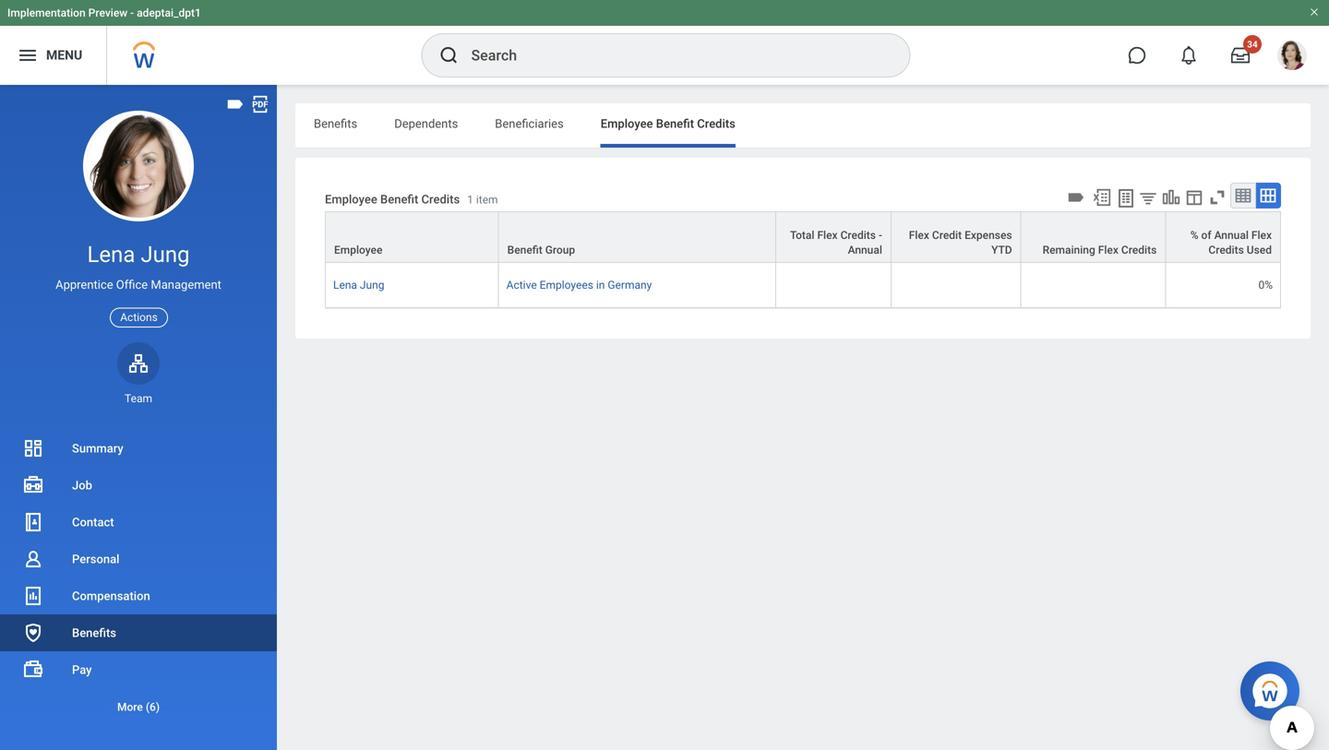 Task type: vqa. For each thing, say whether or not it's contained in the screenshot.
left Operator
no



Task type: locate. For each thing, give the bounding box(es) containing it.
benefits link
[[0, 615, 277, 652]]

credits down search workday search field
[[698, 117, 736, 131]]

benefits
[[314, 117, 358, 131], [72, 627, 116, 640]]

contact
[[72, 516, 114, 530]]

more (6) button
[[0, 689, 277, 726]]

benefit for employee benefit credits 1 item
[[381, 192, 419, 206]]

- inside total flex credits - annual
[[879, 229, 883, 242]]

1 row from the top
[[325, 212, 1282, 263]]

1 horizontal spatial benefits
[[314, 117, 358, 131]]

0 vertical spatial employee
[[601, 117, 653, 131]]

employee inside tab list
[[601, 117, 653, 131]]

1 horizontal spatial annual
[[1215, 229, 1249, 242]]

employee
[[601, 117, 653, 131], [325, 192, 378, 206], [334, 244, 383, 257]]

-
[[130, 6, 134, 19], [879, 229, 883, 242]]

2 horizontal spatial benefit
[[656, 117, 695, 131]]

0 horizontal spatial tag image
[[225, 94, 246, 115]]

implementation preview -   adeptai_dpt1
[[7, 6, 201, 19]]

lena jung down employee popup button
[[333, 279, 385, 292]]

flex credit expenses ytd
[[909, 229, 1013, 257]]

3 cell from the left
[[1022, 263, 1167, 309]]

adeptai_dpt1
[[137, 6, 201, 19]]

actions button
[[110, 308, 168, 328]]

1 vertical spatial -
[[879, 229, 883, 242]]

tag image left view printable version (pdf) icon at the left top of the page
[[225, 94, 246, 115]]

credits down select to filter grid data icon
[[1122, 244, 1157, 257]]

tag image
[[225, 94, 246, 115], [1067, 187, 1087, 208]]

annual right of on the right top of page
[[1215, 229, 1249, 242]]

0 horizontal spatial -
[[130, 6, 134, 19]]

lena jung
[[87, 242, 190, 268], [333, 279, 385, 292]]

benefits left dependents
[[314, 117, 358, 131]]

apprentice
[[55, 278, 113, 292]]

credits for remaining flex credits
[[1122, 244, 1157, 257]]

0 vertical spatial tag image
[[225, 94, 246, 115]]

1 horizontal spatial benefit
[[508, 244, 543, 257]]

flex inside % of annual flex credits used
[[1252, 229, 1273, 242]]

tab list
[[296, 103, 1311, 148]]

0 vertical spatial lena jung
[[87, 242, 190, 268]]

benefits up the pay
[[72, 627, 116, 640]]

1 horizontal spatial jung
[[360, 279, 385, 292]]

group
[[546, 244, 576, 257]]

jung down employee popup button
[[360, 279, 385, 292]]

tab list containing benefits
[[296, 103, 1311, 148]]

compensation
[[72, 590, 150, 604]]

flex up used at right top
[[1252, 229, 1273, 242]]

0 vertical spatial benefits
[[314, 117, 358, 131]]

row
[[325, 212, 1282, 263], [325, 263, 1282, 309]]

2 vertical spatial employee
[[334, 244, 383, 257]]

team link
[[117, 342, 160, 406]]

annual left "flex credit expenses ytd" popup button
[[848, 244, 883, 257]]

benefit
[[656, 117, 695, 131], [381, 192, 419, 206], [508, 244, 543, 257]]

contact image
[[22, 512, 44, 534]]

tag image for "export to excel" icon at top right
[[1067, 187, 1087, 208]]

more (6)
[[117, 701, 160, 714]]

employee inside popup button
[[334, 244, 383, 257]]

jung inside navigation pane region
[[141, 242, 190, 268]]

lena down employee popup button
[[333, 279, 357, 292]]

1 vertical spatial annual
[[848, 244, 883, 257]]

credits inside % of annual flex credits used
[[1209, 244, 1245, 257]]

1 horizontal spatial lena
[[333, 279, 357, 292]]

management
[[151, 278, 222, 292]]

lena inside row
[[333, 279, 357, 292]]

jung inside row
[[360, 279, 385, 292]]

lena jung up the apprentice office management
[[87, 242, 190, 268]]

summary
[[72, 442, 124, 456]]

credit
[[933, 229, 962, 242]]

lena up office
[[87, 242, 135, 268]]

1 vertical spatial lena
[[333, 279, 357, 292]]

flex right total
[[818, 229, 838, 242]]

flex
[[818, 229, 838, 242], [909, 229, 930, 242], [1252, 229, 1273, 242], [1099, 244, 1119, 257]]

export to worksheets image
[[1116, 187, 1138, 210]]

item
[[476, 193, 498, 206]]

lena inside navigation pane region
[[87, 242, 135, 268]]

benefit for employee benefit credits
[[656, 117, 695, 131]]

select to filter grid data image
[[1139, 188, 1159, 208]]

credits for total flex credits - annual
[[841, 229, 876, 242]]

0 horizontal spatial lena
[[87, 242, 135, 268]]

compensation link
[[0, 578, 277, 615]]

job link
[[0, 467, 277, 504]]

1 vertical spatial employee
[[325, 192, 378, 206]]

1 vertical spatial benefits
[[72, 627, 116, 640]]

0 horizontal spatial annual
[[848, 244, 883, 257]]

- left credit
[[879, 229, 883, 242]]

1 vertical spatial benefit
[[381, 192, 419, 206]]

jung up management
[[141, 242, 190, 268]]

benefit down search workday search field
[[656, 117, 695, 131]]

apprentice office management
[[55, 278, 222, 292]]

0 horizontal spatial benefits
[[72, 627, 116, 640]]

cell
[[777, 263, 892, 309], [892, 263, 1022, 309], [1022, 263, 1167, 309]]

dependents
[[395, 117, 458, 131]]

personal
[[72, 553, 120, 567]]

profile logan mcneil image
[[1278, 41, 1308, 74]]

1 vertical spatial lena jung
[[333, 279, 385, 292]]

benefit inside benefit group popup button
[[508, 244, 543, 257]]

view worker - expand/collapse chart image
[[1162, 187, 1182, 208]]

summary link
[[0, 430, 277, 467]]

benefit up active
[[508, 244, 543, 257]]

credits inside total flex credits - annual
[[841, 229, 876, 242]]

lena
[[87, 242, 135, 268], [333, 279, 357, 292]]

cell down flex credit expenses ytd in the top of the page
[[892, 263, 1022, 309]]

export to excel image
[[1093, 187, 1113, 208]]

credits right total
[[841, 229, 876, 242]]

employee benefit credits 1 item
[[325, 192, 498, 206]]

- right the preview in the left of the page
[[130, 6, 134, 19]]

row containing lena jung
[[325, 263, 1282, 309]]

1 horizontal spatial lena jung
[[333, 279, 385, 292]]

0 vertical spatial lena
[[87, 242, 135, 268]]

2 vertical spatial benefit
[[508, 244, 543, 257]]

0 vertical spatial jung
[[141, 242, 190, 268]]

lena jung link
[[333, 275, 385, 292]]

click to view/edit grid preferences image
[[1185, 187, 1205, 208]]

(6)
[[146, 701, 160, 714]]

employee up employee popup button
[[325, 192, 378, 206]]

lena jung inside navigation pane region
[[87, 242, 190, 268]]

employee down search workday search field
[[601, 117, 653, 131]]

employee up lena jung link
[[334, 244, 383, 257]]

flex left credit
[[909, 229, 930, 242]]

credits
[[698, 117, 736, 131], [422, 192, 460, 206], [841, 229, 876, 242], [1122, 244, 1157, 257], [1209, 244, 1245, 257]]

benefits image
[[22, 622, 44, 645]]

0 vertical spatial -
[[130, 6, 134, 19]]

credits down of on the right top of page
[[1209, 244, 1245, 257]]

jung
[[141, 242, 190, 268], [360, 279, 385, 292]]

annual
[[1215, 229, 1249, 242], [848, 244, 883, 257]]

employee for employee
[[334, 244, 383, 257]]

menu button
[[0, 26, 106, 85]]

pay
[[72, 664, 92, 677]]

list
[[0, 430, 277, 726]]

2 row from the top
[[325, 263, 1282, 309]]

0 horizontal spatial benefit
[[381, 192, 419, 206]]

34 button
[[1221, 35, 1262, 76]]

employee for employee benefit credits 1 item
[[325, 192, 378, 206]]

0 horizontal spatial jung
[[141, 242, 190, 268]]

tag image left "export to excel" icon at top right
[[1067, 187, 1087, 208]]

0 horizontal spatial lena jung
[[87, 242, 190, 268]]

credits left 1
[[422, 192, 460, 206]]

1 cell from the left
[[777, 263, 892, 309]]

1 vertical spatial tag image
[[1067, 187, 1087, 208]]

benefits inside list
[[72, 627, 116, 640]]

more (6) button
[[0, 697, 277, 719]]

annual inside total flex credits - annual
[[848, 244, 883, 257]]

inbox large image
[[1232, 46, 1250, 65]]

employee button
[[326, 212, 498, 262]]

benefit up employee popup button
[[381, 192, 419, 206]]

cell down total flex credits - annual
[[777, 263, 892, 309]]

benefit group button
[[499, 212, 776, 262]]

credits inside tab list
[[698, 117, 736, 131]]

flex right remaining
[[1099, 244, 1119, 257]]

implementation
[[7, 6, 86, 19]]

% of annual flex credits used
[[1191, 229, 1273, 257]]

menu banner
[[0, 0, 1330, 85]]

1 vertical spatial jung
[[360, 279, 385, 292]]

pay link
[[0, 652, 277, 689]]

1 horizontal spatial tag image
[[1067, 187, 1087, 208]]

0 vertical spatial benefit
[[656, 117, 695, 131]]

total flex credits - annual button
[[777, 212, 891, 262]]

toolbar
[[1064, 183, 1282, 212]]

credits for employee benefit credits
[[698, 117, 736, 131]]

cell down the remaining flex credits
[[1022, 263, 1167, 309]]

active employees in germany
[[507, 279, 652, 292]]

0 vertical spatial annual
[[1215, 229, 1249, 242]]

1 horizontal spatial -
[[879, 229, 883, 242]]



Task type: describe. For each thing, give the bounding box(es) containing it.
view team image
[[127, 353, 150, 375]]

compensation image
[[22, 586, 44, 608]]

flex inside flex credit expenses ytd
[[909, 229, 930, 242]]

active
[[507, 279, 537, 292]]

more
[[117, 701, 143, 714]]

preview
[[88, 6, 128, 19]]

notifications large image
[[1180, 46, 1199, 65]]

lena jung inside row
[[333, 279, 385, 292]]

view printable version (pdf) image
[[250, 94, 271, 115]]

job
[[72, 479, 92, 493]]

beneficiaries
[[495, 117, 564, 131]]

employee benefit credits
[[601, 117, 736, 131]]

in
[[596, 279, 605, 292]]

% of annual flex credits used button
[[1167, 212, 1281, 262]]

list containing summary
[[0, 430, 277, 726]]

employee for employee benefit credits
[[601, 117, 653, 131]]

team
[[125, 392, 152, 405]]

active employees in germany link
[[507, 275, 652, 292]]

row containing total flex credits - annual
[[325, 212, 1282, 263]]

employees
[[540, 279, 594, 292]]

used
[[1247, 244, 1273, 257]]

table image
[[1235, 187, 1253, 205]]

2 cell from the left
[[892, 263, 1022, 309]]

annual inside % of annual flex credits used
[[1215, 229, 1249, 242]]

- inside menu banner
[[130, 6, 134, 19]]

benefit group
[[508, 244, 576, 257]]

1
[[467, 193, 474, 206]]

remaining flex credits button
[[1022, 212, 1166, 262]]

%
[[1191, 229, 1199, 242]]

contact link
[[0, 504, 277, 541]]

team lena jung element
[[117, 391, 160, 406]]

pay image
[[22, 659, 44, 682]]

menu
[[46, 48, 82, 63]]

personal link
[[0, 541, 277, 578]]

ytd
[[992, 244, 1013, 257]]

0%
[[1259, 279, 1274, 292]]

expenses
[[965, 229, 1013, 242]]

germany
[[608, 279, 652, 292]]

flex credit expenses ytd button
[[892, 212, 1021, 262]]

personal image
[[22, 549, 44, 571]]

actions
[[120, 311, 158, 324]]

remaining flex credits
[[1043, 244, 1157, 257]]

search image
[[438, 44, 460, 66]]

close environment banner image
[[1310, 6, 1321, 18]]

justify image
[[17, 44, 39, 66]]

total flex credits - annual
[[791, 229, 883, 257]]

job image
[[22, 475, 44, 497]]

Search Workday  search field
[[471, 35, 872, 76]]

summary image
[[22, 438, 44, 460]]

total
[[791, 229, 815, 242]]

credits for employee benefit credits 1 item
[[422, 192, 460, 206]]

expand table image
[[1260, 187, 1278, 205]]

fullscreen image
[[1208, 187, 1228, 208]]

of
[[1202, 229, 1212, 242]]

flex inside total flex credits - annual
[[818, 229, 838, 242]]

navigation pane region
[[0, 85, 277, 751]]

tag image for view printable version (pdf) icon at the left top of the page
[[225, 94, 246, 115]]

office
[[116, 278, 148, 292]]

remaining
[[1043, 244, 1096, 257]]

34
[[1248, 39, 1259, 50]]



